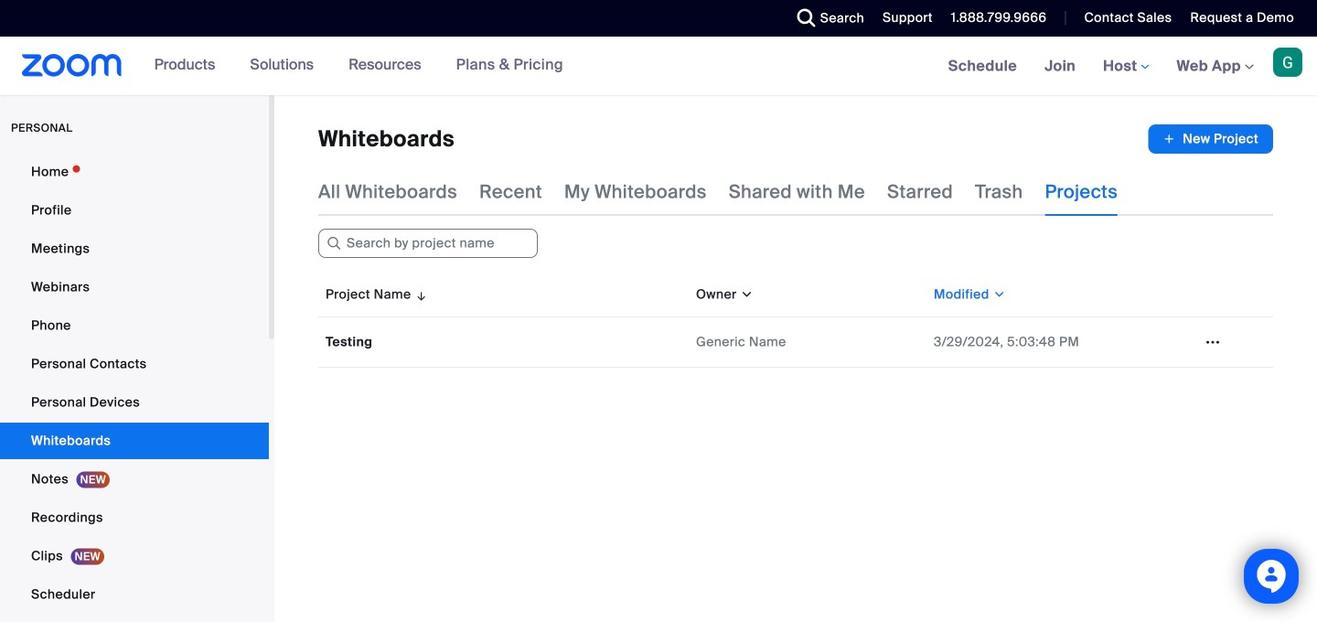 Task type: vqa. For each thing, say whether or not it's contained in the screenshot.
down image
yes



Task type: locate. For each thing, give the bounding box(es) containing it.
zoom logo image
[[22, 54, 122, 77]]

1 horizontal spatial down image
[[990, 285, 1007, 304]]

application
[[318, 273, 1274, 368]]

meetings navigation
[[935, 37, 1318, 97]]

down image
[[737, 285, 754, 304], [990, 285, 1007, 304]]

Search text field
[[318, 229, 538, 258]]

tabs of all whiteboard page tab list
[[318, 168, 1118, 216]]

edit project image
[[1199, 334, 1228, 350]]

banner
[[0, 37, 1318, 97]]

personal menu menu
[[0, 154, 269, 622]]

add image
[[1163, 130, 1176, 148]]

0 horizontal spatial down image
[[737, 285, 754, 304]]



Task type: describe. For each thing, give the bounding box(es) containing it.
product information navigation
[[141, 37, 577, 95]]

arrow down image
[[411, 284, 428, 306]]

1 down image from the left
[[737, 285, 754, 304]]

profile picture image
[[1274, 48, 1303, 77]]

2 down image from the left
[[990, 285, 1007, 304]]



